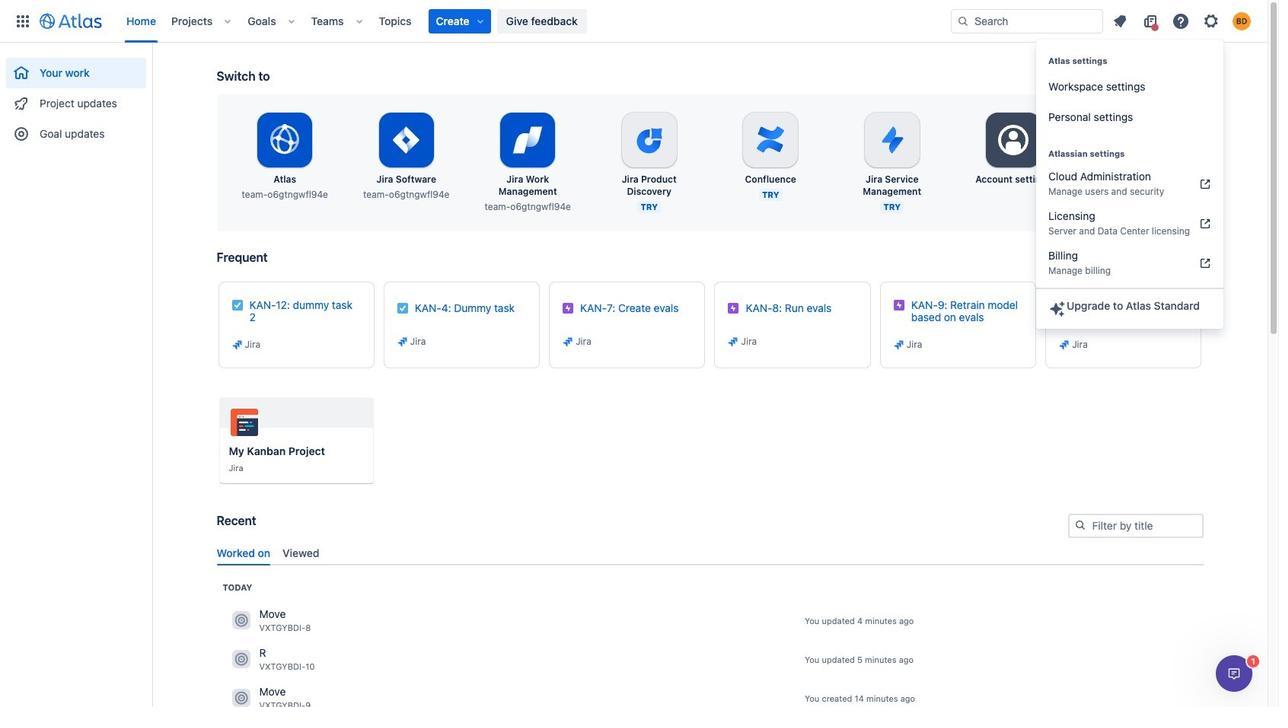Task type: describe. For each thing, give the bounding box(es) containing it.
1 horizontal spatial settings image
[[1117, 122, 1154, 158]]

2 townsquare image from the top
[[232, 690, 250, 708]]

townsquare image
[[232, 612, 250, 630]]

account image
[[1233, 12, 1251, 30]]

top element
[[9, 0, 951, 42]]

search image
[[1074, 519, 1087, 532]]

help image
[[1172, 12, 1190, 30]]

2 horizontal spatial settings image
[[1203, 12, 1221, 30]]



Task type: locate. For each thing, give the bounding box(es) containing it.
Filter by title field
[[1070, 516, 1202, 537]]

atlas paid feature image
[[1049, 300, 1067, 318]]

0 vertical spatial townsquare image
[[232, 651, 250, 669]]

banner
[[0, 0, 1268, 43]]

switch to... image
[[14, 12, 32, 30]]

townsquare image
[[232, 651, 250, 669], [232, 690, 250, 708]]

notifications image
[[1111, 12, 1130, 30]]

0 horizontal spatial settings image
[[996, 122, 1032, 158]]

settings image
[[1203, 12, 1221, 30], [996, 122, 1032, 158], [1117, 122, 1154, 158]]

1 townsquare image from the top
[[232, 651, 250, 669]]

jira image
[[397, 336, 409, 348], [397, 336, 409, 348], [562, 336, 574, 348], [728, 336, 740, 348], [728, 336, 740, 348], [893, 339, 905, 351], [893, 339, 905, 351], [1059, 339, 1071, 351]]

Search field
[[951, 9, 1104, 33]]

heading
[[223, 582, 252, 594]]

search image
[[957, 15, 970, 27]]

jira image
[[562, 336, 574, 348], [231, 339, 243, 351], [231, 339, 243, 351], [1059, 339, 1071, 351]]

1 vertical spatial townsquare image
[[232, 690, 250, 708]]

None search field
[[951, 9, 1104, 33]]

dialog
[[1216, 656, 1253, 692]]

tab list
[[211, 541, 1210, 566]]

group
[[1037, 40, 1224, 137], [6, 43, 146, 154], [1037, 133, 1224, 288]]



